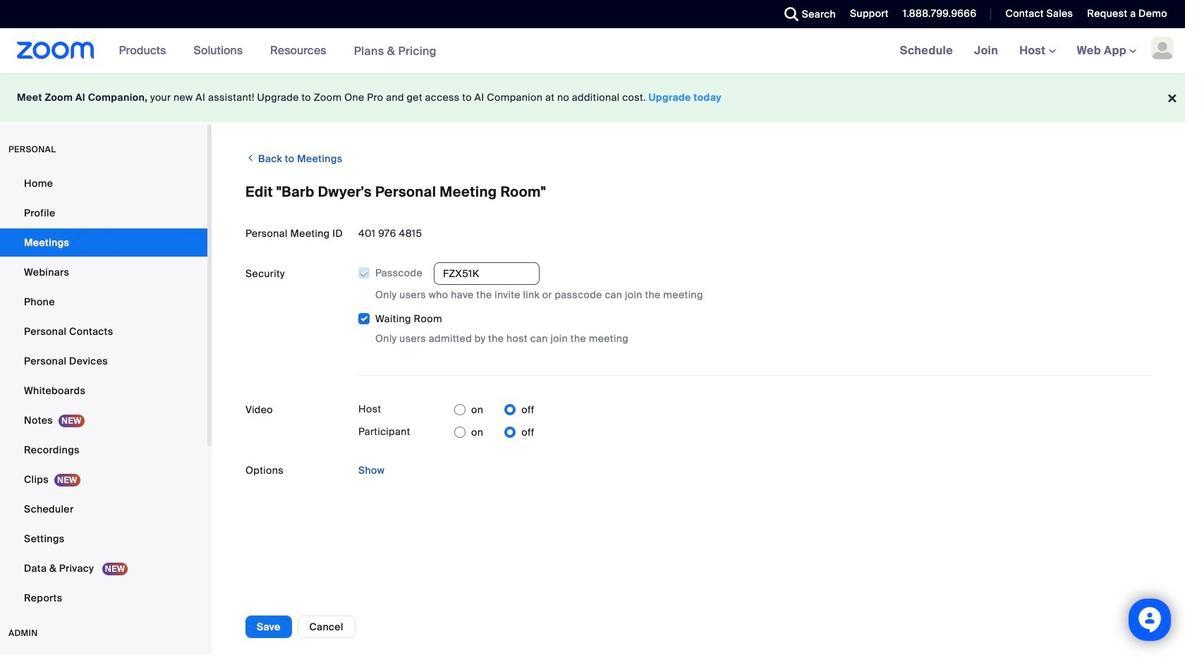 Task type: locate. For each thing, give the bounding box(es) containing it.
footer
[[0, 73, 1185, 122]]

1 option group from the top
[[454, 399, 535, 421]]

banner
[[0, 28, 1185, 74]]

zoom logo image
[[17, 42, 94, 59]]

None text field
[[434, 263, 540, 285]]

group
[[358, 262, 1152, 347]]

profile picture image
[[1152, 37, 1174, 59]]

option group
[[454, 399, 535, 421], [454, 421, 535, 444]]



Task type: describe. For each thing, give the bounding box(es) containing it.
personal menu menu
[[0, 169, 207, 614]]

meetings navigation
[[890, 28, 1185, 74]]

2 option group from the top
[[454, 421, 535, 444]]

left image
[[246, 151, 256, 165]]

product information navigation
[[108, 28, 447, 74]]



Task type: vqa. For each thing, say whether or not it's contained in the screenshot.
Open chat image
no



